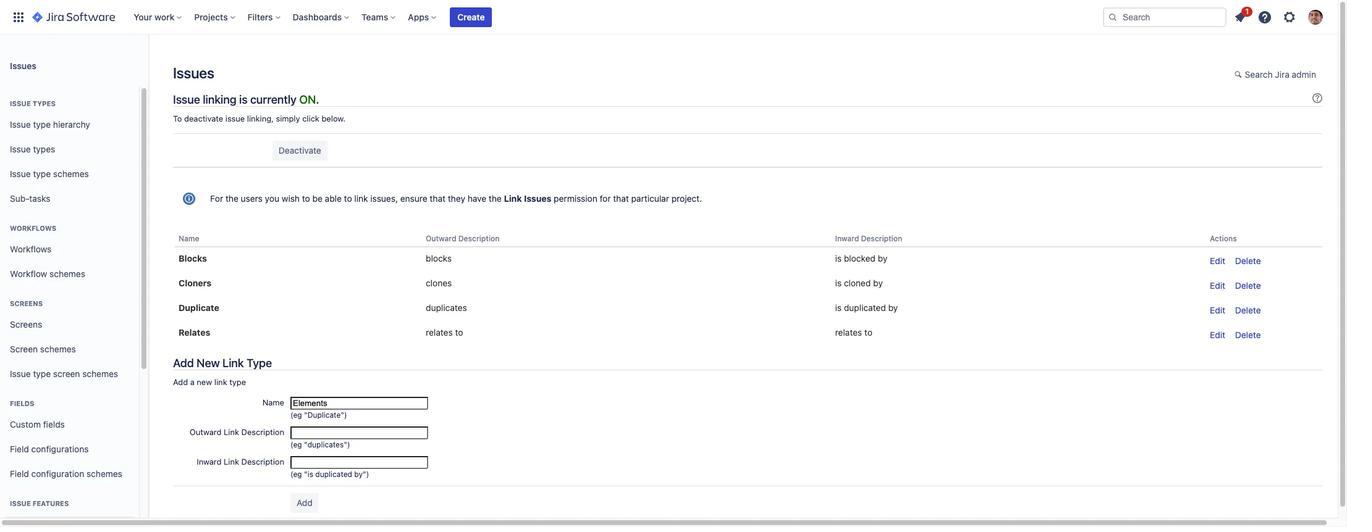 Task type: vqa. For each thing, say whether or not it's contained in the screenshot.
Allows the planned start date for a piece of work to be set.
no



Task type: locate. For each thing, give the bounding box(es) containing it.
4 edit from the top
[[1210, 330, 1226, 341]]

settings image
[[1282, 10, 1297, 24]]

inward for inward description
[[835, 234, 859, 243]]

that left they
[[430, 193, 446, 204]]

issue inside issue type schemes link
[[10, 168, 31, 179]]

3 edit from the top
[[1210, 305, 1226, 316]]

1 (eg from the top
[[290, 411, 302, 420]]

inward for inward link description
[[197, 457, 222, 467]]

type left screen
[[33, 369, 51, 379]]

3 delete link from the top
[[1235, 305, 1261, 316]]

2 horizontal spatial issues
[[524, 193, 552, 204]]

delete for is cloned by
[[1235, 281, 1261, 291]]

issue linking is currently on .
[[173, 93, 319, 106]]

description up inward link description at the bottom of the page
[[241, 428, 284, 438]]

4 edit link from the top
[[1210, 330, 1226, 341]]

(eg "is duplicated by")
[[290, 470, 369, 480]]

2 relates to from the left
[[835, 328, 873, 338]]

None text field
[[290, 397, 428, 410], [290, 427, 428, 440], [290, 397, 428, 410], [290, 427, 428, 440]]

link right the have
[[504, 193, 522, 204]]

issue for issue features
[[10, 500, 31, 508]]

screens down workflow
[[10, 300, 43, 308]]

ensure
[[400, 193, 427, 204]]

0 horizontal spatial duplicated
[[315, 470, 352, 480]]

issue type screen schemes link
[[5, 362, 134, 387]]

1 horizontal spatial inward
[[835, 234, 859, 243]]

0 horizontal spatial outward
[[190, 428, 222, 438]]

1 horizontal spatial relates to
[[835, 328, 873, 338]]

add for add new link type
[[173, 357, 194, 370]]

None text field
[[290, 457, 428, 470]]

1 vertical spatial by
[[873, 278, 883, 289]]

inward description
[[835, 234, 902, 243]]

1 screens from the top
[[10, 300, 43, 308]]

to down is duplicated by
[[865, 328, 873, 338]]

1 delete from the top
[[1235, 256, 1261, 266]]

to deactivate issue linking, simply click below.
[[173, 114, 346, 124]]

issue inside issue types link
[[10, 144, 31, 154]]

search jira admin
[[1245, 69, 1316, 80]]

0 vertical spatial add
[[173, 357, 194, 370]]

issue for issue type schemes
[[10, 168, 31, 179]]

particular
[[631, 193, 669, 204]]

relates down is duplicated by
[[835, 328, 862, 338]]

issue for issue types
[[10, 144, 31, 154]]

1 horizontal spatial duplicated
[[844, 303, 886, 313]]

1 horizontal spatial the
[[489, 193, 502, 204]]

0 vertical spatial outward
[[426, 234, 456, 243]]

1 vertical spatial inward
[[197, 457, 222, 467]]

outward up inward link description at the bottom of the page
[[190, 428, 222, 438]]

the right the have
[[489, 193, 502, 204]]

add left a
[[173, 378, 188, 388]]

issue up to
[[173, 93, 200, 106]]

0 horizontal spatial issues
[[10, 60, 36, 71]]

2 delete link from the top
[[1235, 281, 1261, 291]]

is down is cloned by
[[835, 303, 842, 313]]

type for schemes
[[33, 168, 51, 179]]

issue features
[[10, 500, 69, 508]]

issue left types
[[10, 100, 31, 108]]

2 workflows from the top
[[10, 244, 51, 254]]

custom
[[10, 419, 41, 430]]

name up blocks
[[179, 234, 199, 243]]

1 horizontal spatial issues
[[173, 64, 214, 82]]

1 vertical spatial add
[[173, 378, 188, 388]]

1 vertical spatial workflows
[[10, 244, 51, 254]]

name down type
[[263, 398, 284, 408]]

issue left features
[[10, 500, 31, 508]]

delete link for is cloned by
[[1235, 281, 1261, 291]]

2 (eg from the top
[[290, 441, 302, 450]]

type for hierarchy
[[33, 119, 51, 130]]

1 vertical spatial field
[[10, 469, 29, 479]]

search jira admin link
[[1228, 66, 1323, 85]]

1 edit link from the top
[[1210, 256, 1226, 266]]

3 (eg from the top
[[290, 470, 302, 480]]

fields
[[10, 400, 34, 408]]

admin
[[1292, 69, 1316, 80]]

is
[[239, 93, 248, 106], [835, 253, 842, 264], [835, 278, 842, 289], [835, 303, 842, 313]]

2 vertical spatial by
[[888, 303, 898, 313]]

(eg for name
[[290, 411, 302, 420]]

is up issue
[[239, 93, 248, 106]]

is left cloned
[[835, 278, 842, 289]]

workflows for workflows group on the left of page
[[10, 224, 56, 232]]

the
[[226, 193, 238, 204], [489, 193, 502, 204]]

screens
[[10, 300, 43, 308], [10, 319, 42, 330]]

link right new
[[223, 357, 244, 370]]

2 add from the top
[[173, 378, 188, 388]]

able
[[325, 193, 342, 204]]

(eg
[[290, 411, 302, 420], [290, 441, 302, 450], [290, 470, 302, 480]]

issues left the permission
[[524, 193, 552, 204]]

(eg left "duplicate")
[[290, 411, 302, 420]]

notifications image
[[1233, 10, 1248, 24]]

schemes
[[53, 168, 89, 179], [50, 269, 85, 279], [40, 344, 76, 355], [82, 369, 118, 379], [87, 469, 122, 479]]

relates
[[426, 328, 453, 338], [835, 328, 862, 338]]

2 delete from the top
[[1235, 281, 1261, 291]]

field
[[10, 444, 29, 455], [10, 469, 29, 479]]

None submit
[[272, 141, 327, 161], [290, 494, 319, 514], [272, 141, 327, 161], [290, 494, 319, 514]]

1 horizontal spatial that
[[613, 193, 629, 204]]

add up a
[[173, 357, 194, 370]]

screen schemes link
[[5, 337, 134, 362]]

description down 'outward link description'
[[241, 457, 284, 467]]

type down types
[[33, 119, 51, 130]]

outward up blocks
[[426, 234, 456, 243]]

is blocked by
[[835, 253, 888, 264]]

configurations
[[31, 444, 89, 455]]

1 horizontal spatial relates
[[835, 328, 862, 338]]

issue left the "types"
[[10, 144, 31, 154]]

3 delete from the top
[[1235, 305, 1261, 316]]

issue up sub-
[[10, 168, 31, 179]]

0 horizontal spatial that
[[430, 193, 446, 204]]

small image
[[1235, 70, 1245, 80]]

0 vertical spatial workflows
[[10, 224, 56, 232]]

by for is duplicated by
[[888, 303, 898, 313]]

1 delete link from the top
[[1235, 256, 1261, 266]]

banner containing your work
[[0, 0, 1338, 35]]

simply
[[276, 114, 300, 124]]

type inside screens group
[[33, 369, 51, 379]]

permission
[[554, 193, 597, 204]]

link right new
[[214, 378, 227, 388]]

1 vertical spatial screens
[[10, 319, 42, 330]]

2 edit from the top
[[1210, 281, 1226, 291]]

workflows group
[[5, 211, 134, 290]]

your profile and settings image
[[1308, 10, 1323, 24]]

to
[[302, 193, 310, 204], [344, 193, 352, 204], [455, 328, 463, 338], [865, 328, 873, 338]]

4 delete link from the top
[[1235, 330, 1261, 341]]

issue inside issue type hierarchy link
[[10, 119, 31, 130]]

is for clones
[[835, 278, 842, 289]]

create
[[458, 11, 485, 22]]

relates to down is duplicated by
[[835, 328, 873, 338]]

link up inward link description at the bottom of the page
[[224, 428, 239, 438]]

2 screens from the top
[[10, 319, 42, 330]]

0 horizontal spatial inward
[[197, 457, 222, 467]]

1 workflows from the top
[[10, 224, 56, 232]]

1 relates from the left
[[426, 328, 453, 338]]

1 vertical spatial (eg
[[290, 441, 302, 450]]

workflow
[[10, 269, 47, 279]]

duplicated down is cloned by
[[844, 303, 886, 313]]

1 the from the left
[[226, 193, 238, 204]]

2 vertical spatial (eg
[[290, 470, 302, 480]]

delete for is duplicated by
[[1235, 305, 1261, 316]]

duplicated right "is
[[315, 470, 352, 480]]

issue inside issue type screen schemes link
[[10, 369, 31, 379]]

issue for issue linking is currently on .
[[173, 93, 200, 106]]

1 vertical spatial link
[[214, 378, 227, 388]]

relates down duplicates
[[426, 328, 453, 338]]

issue type schemes link
[[5, 162, 134, 187]]

wish
[[282, 193, 300, 204]]

link down 'outward link description'
[[224, 457, 239, 467]]

2 field from the top
[[10, 469, 29, 479]]

workflow schemes link
[[5, 262, 134, 287]]

type for screen
[[33, 369, 51, 379]]

workflows down sub-tasks
[[10, 224, 56, 232]]

schemes right screen
[[82, 369, 118, 379]]

relates to down duplicates
[[426, 328, 463, 338]]

issues up issue types
[[10, 60, 36, 71]]

duplicated
[[844, 303, 886, 313], [315, 470, 352, 480]]

teams
[[362, 11, 388, 22]]

schemes inside workflows group
[[50, 269, 85, 279]]

delete for relates to
[[1235, 330, 1261, 341]]

1 horizontal spatial name
[[263, 398, 284, 408]]

issue types
[[10, 144, 55, 154]]

edit
[[1210, 256, 1226, 266], [1210, 281, 1226, 291], [1210, 305, 1226, 316], [1210, 330, 1226, 341]]

duplicate
[[179, 303, 219, 313]]

1 field from the top
[[10, 444, 29, 455]]

by
[[878, 253, 888, 264], [873, 278, 883, 289], [888, 303, 898, 313]]

0 horizontal spatial relates
[[426, 328, 453, 338]]

have
[[468, 193, 486, 204]]

blocked
[[844, 253, 876, 264]]

that right for
[[613, 193, 629, 204]]

duplicates
[[426, 303, 467, 313]]

relates to
[[426, 328, 463, 338], [835, 328, 873, 338]]

banner
[[0, 0, 1338, 35]]

0 vertical spatial screens
[[10, 300, 43, 308]]

1 edit from the top
[[1210, 256, 1226, 266]]

is left blocked
[[835, 253, 842, 264]]

schemes down workflows link at the top left
[[50, 269, 85, 279]]

jira
[[1275, 69, 1290, 80]]

0 vertical spatial link
[[354, 193, 368, 204]]

by for is blocked by
[[878, 253, 888, 264]]

edit link for is duplicated by
[[1210, 305, 1226, 316]]

on
[[299, 93, 316, 106]]

0 vertical spatial name
[[179, 234, 199, 243]]

the right "for"
[[226, 193, 238, 204]]

schemes down field configurations link
[[87, 469, 122, 479]]

new
[[197, 357, 220, 370]]

1 vertical spatial outward
[[190, 428, 222, 438]]

screens up screen
[[10, 319, 42, 330]]

issue down issue types
[[10, 119, 31, 130]]

screen
[[53, 369, 80, 379]]

clones
[[426, 278, 452, 289]]

inward down 'outward link description'
[[197, 457, 222, 467]]

schemes up issue type screen schemes
[[40, 344, 76, 355]]

delete link for is blocked by
[[1235, 256, 1261, 266]]

type up tasks
[[33, 168, 51, 179]]

jira software image
[[32, 10, 115, 24], [32, 10, 115, 24]]

edit for relates to
[[1210, 330, 1226, 341]]

click
[[302, 114, 319, 124]]

workflows link
[[5, 237, 134, 262]]

type
[[247, 357, 272, 370]]

be
[[312, 193, 323, 204]]

screens group
[[5, 287, 134, 391]]

2 edit link from the top
[[1210, 281, 1226, 291]]

apps
[[408, 11, 429, 22]]

1 vertical spatial name
[[263, 398, 284, 408]]

delete link for relates to
[[1235, 330, 1261, 341]]

edit link for relates to
[[1210, 330, 1226, 341]]

issue for issue type hierarchy
[[10, 119, 31, 130]]

description down the have
[[458, 234, 500, 243]]

issue down screen
[[10, 369, 31, 379]]

3 edit link from the top
[[1210, 305, 1226, 316]]

4 delete from the top
[[1235, 330, 1261, 341]]

(eg left "is
[[290, 470, 302, 480]]

that
[[430, 193, 446, 204], [613, 193, 629, 204]]

edit for is cloned by
[[1210, 281, 1226, 291]]

1 horizontal spatial outward
[[426, 234, 456, 243]]

schemes down issue types link on the top left
[[53, 168, 89, 179]]

issue
[[225, 114, 245, 124]]

help image
[[1258, 10, 1273, 24]]

issue type hierarchy link
[[5, 112, 134, 137]]

appswitcher icon image
[[11, 10, 26, 24]]

1 horizontal spatial link
[[354, 193, 368, 204]]

link
[[354, 193, 368, 204], [214, 378, 227, 388]]

link left issues,
[[354, 193, 368, 204]]

blocks
[[426, 253, 452, 264]]

inward
[[835, 234, 859, 243], [197, 457, 222, 467]]

field up the issue features
[[10, 469, 29, 479]]

0 vertical spatial by
[[878, 253, 888, 264]]

1 add from the top
[[173, 357, 194, 370]]

issues up linking
[[173, 64, 214, 82]]

by for is cloned by
[[873, 278, 883, 289]]

issue types
[[10, 100, 56, 108]]

issue types link
[[5, 137, 134, 162]]

issue for issue types
[[10, 100, 31, 108]]

0 vertical spatial inward
[[835, 234, 859, 243]]

add
[[173, 357, 194, 370], [173, 378, 188, 388]]

by")
[[354, 470, 369, 480]]

0 vertical spatial field
[[10, 444, 29, 455]]

new
[[197, 378, 212, 388]]

inward up blocked
[[835, 234, 859, 243]]

schemes inside fields 'group'
[[87, 469, 122, 479]]

(eg left "duplicates")
[[290, 441, 302, 450]]

delete
[[1235, 256, 1261, 266], [1235, 281, 1261, 291], [1235, 305, 1261, 316], [1235, 330, 1261, 341]]

0 vertical spatial (eg
[[290, 411, 302, 420]]

0 horizontal spatial the
[[226, 193, 238, 204]]

workflows up workflow
[[10, 244, 51, 254]]

0 horizontal spatial relates to
[[426, 328, 463, 338]]

primary element
[[7, 0, 1103, 34]]

field down custom
[[10, 444, 29, 455]]

for
[[600, 193, 611, 204]]



Task type: describe. For each thing, give the bounding box(es) containing it.
projects button
[[191, 7, 240, 27]]

edit for is blocked by
[[1210, 256, 1226, 266]]

cloners
[[179, 278, 211, 289]]

issue type hierarchy
[[10, 119, 90, 130]]

outward description
[[426, 234, 500, 243]]

is for duplicates
[[835, 303, 842, 313]]

1 relates to from the left
[[426, 328, 463, 338]]

issue for issue type screen schemes
[[10, 369, 31, 379]]

types
[[33, 100, 56, 108]]

field configurations
[[10, 444, 89, 455]]

filters button
[[244, 7, 285, 27]]

1
[[1246, 6, 1249, 16]]

outward for outward description
[[426, 234, 456, 243]]

linking
[[203, 93, 236, 106]]

screen schemes
[[10, 344, 76, 355]]

project.
[[672, 193, 702, 204]]

teams button
[[358, 7, 401, 27]]

.
[[316, 93, 319, 106]]

workflows for workflows link at the top left
[[10, 244, 51, 254]]

(eg for inward link description
[[290, 470, 302, 480]]

description up the is blocked by
[[861, 234, 902, 243]]

below.
[[322, 114, 346, 124]]

cloned
[[844, 278, 871, 289]]

they
[[448, 193, 465, 204]]

field configuration schemes link
[[5, 462, 134, 487]]

delete for is blocked by
[[1235, 256, 1261, 266]]

currently
[[250, 93, 297, 106]]

create button
[[450, 7, 492, 27]]

fields group
[[5, 387, 134, 491]]

search
[[1245, 69, 1273, 80]]

for the users you wish to be able to link issues, ensure that they have the link issues permission for that particular project.
[[210, 193, 702, 204]]

field configuration schemes
[[10, 469, 122, 479]]

0 horizontal spatial link
[[214, 378, 227, 388]]

add new link type
[[173, 357, 272, 370]]

users
[[241, 193, 263, 204]]

2 that from the left
[[613, 193, 629, 204]]

(eg "duplicate")
[[290, 411, 347, 420]]

workflow schemes
[[10, 269, 85, 279]]

screens link
[[5, 313, 134, 337]]

inward link description
[[197, 457, 284, 467]]

search image
[[1108, 12, 1118, 22]]

linking,
[[247, 114, 274, 124]]

custom fields
[[10, 419, 65, 430]]

outward link description
[[190, 428, 284, 438]]

field configurations link
[[5, 438, 134, 462]]

2 relates from the left
[[835, 328, 862, 338]]

is for blocks
[[835, 253, 842, 264]]

sidebar navigation image
[[135, 49, 162, 74]]

0 horizontal spatial name
[[179, 234, 199, 243]]

your work
[[134, 11, 174, 22]]

delete link for is duplicated by
[[1235, 305, 1261, 316]]

issue type schemes
[[10, 168, 89, 179]]

field for field configurations
[[10, 444, 29, 455]]

to
[[173, 114, 182, 124]]

sub-tasks link
[[5, 187, 134, 211]]

issues,
[[370, 193, 398, 204]]

2 the from the left
[[489, 193, 502, 204]]

screens for screens group
[[10, 300, 43, 308]]

edit link for is blocked by
[[1210, 256, 1226, 266]]

screens for screens link
[[10, 319, 42, 330]]

issue types group
[[5, 87, 134, 215]]

is cloned by
[[835, 278, 883, 289]]

outward for outward link description
[[190, 428, 222, 438]]

(eg for outward link description
[[290, 441, 302, 450]]

sub-
[[10, 193, 29, 204]]

work
[[154, 11, 174, 22]]

sub-tasks
[[10, 193, 50, 204]]

0 vertical spatial duplicated
[[844, 303, 886, 313]]

blocks
[[179, 253, 207, 264]]

1 that from the left
[[430, 193, 446, 204]]

is duplicated by
[[835, 303, 898, 313]]

"duplicates")
[[304, 441, 350, 450]]

custom fields link
[[5, 413, 134, 438]]

dashboards
[[293, 11, 342, 22]]

your work button
[[130, 7, 187, 27]]

field for field configuration schemes
[[10, 469, 29, 479]]

Search field
[[1103, 7, 1227, 27]]

"is
[[304, 470, 313, 480]]

edit for is duplicated by
[[1210, 305, 1226, 316]]

filters
[[248, 11, 273, 22]]

fields
[[43, 419, 65, 430]]

deactivate
[[184, 114, 223, 124]]

tasks
[[29, 193, 50, 204]]

type down add new link type
[[229, 378, 246, 388]]

add for add a new link type
[[173, 378, 188, 388]]

features
[[33, 500, 69, 508]]

your
[[134, 11, 152, 22]]

types
[[33, 144, 55, 154]]

1 vertical spatial duplicated
[[315, 470, 352, 480]]

configuration
[[31, 469, 84, 479]]

schemes inside issue types group
[[53, 168, 89, 179]]

hierarchy
[[53, 119, 90, 130]]

to right able
[[344, 193, 352, 204]]

"duplicate")
[[304, 411, 347, 420]]

you
[[265, 193, 279, 204]]

relates
[[179, 328, 210, 338]]

to down duplicates
[[455, 328, 463, 338]]

add a new link type
[[173, 378, 246, 388]]

projects
[[194, 11, 228, 22]]

to left be
[[302, 193, 310, 204]]

dashboards button
[[289, 7, 354, 27]]

edit link for is cloned by
[[1210, 281, 1226, 291]]

screen
[[10, 344, 38, 355]]



